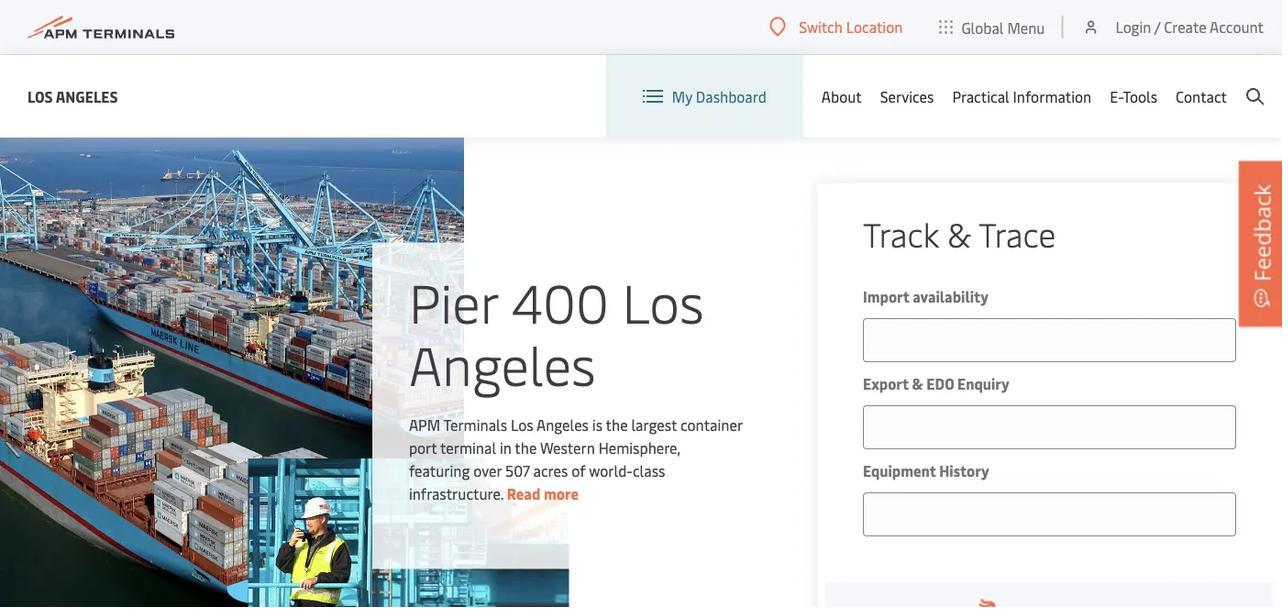 Task type: describe. For each thing, give the bounding box(es) containing it.
my dashboard button
[[643, 55, 767, 138]]

export & edo enquiry
[[863, 374, 1010, 394]]

0 vertical spatial angeles
[[56, 86, 118, 106]]

dashboard
[[696, 86, 767, 106]]

is
[[592, 415, 603, 434]]

of
[[572, 461, 586, 480]]

practical information
[[953, 86, 1092, 106]]

class
[[633, 461, 665, 480]]

more
[[544, 483, 579, 503]]

edo
[[927, 374, 954, 394]]

about button
[[822, 55, 862, 138]]

global
[[962, 17, 1004, 37]]

import availability
[[863, 287, 989, 306]]

switch location button
[[770, 17, 903, 37]]

0 horizontal spatial the
[[515, 438, 537, 457]]

read
[[507, 483, 541, 503]]

availability
[[913, 287, 989, 306]]

account
[[1210, 17, 1264, 37]]

infrastructure.
[[409, 483, 504, 503]]

los angeles pier 400 image
[[0, 138, 464, 607]]

history
[[940, 461, 990, 481]]

equipment history
[[863, 461, 990, 481]]

services
[[880, 86, 934, 106]]

export
[[863, 374, 909, 394]]

507
[[505, 461, 530, 480]]

/
[[1155, 17, 1161, 37]]

switch
[[799, 17, 843, 37]]

equipment
[[863, 461, 936, 481]]

0 vertical spatial the
[[606, 415, 628, 434]]

track
[[863, 211, 939, 256]]

los for apm terminals los angeles is the largest container port terminal in the western hemisphere, featuring over 507 acres of world-class infrastructure.
[[511, 415, 534, 434]]

location
[[846, 17, 903, 37]]

angeles for apm
[[537, 415, 589, 434]]

terminals
[[443, 415, 507, 434]]

trace
[[979, 211, 1056, 256]]

contact
[[1176, 86, 1227, 106]]



Task type: locate. For each thing, give the bounding box(es) containing it.
read more
[[507, 483, 579, 503]]

400
[[512, 265, 609, 337]]

read more link
[[507, 483, 579, 503]]

& for edo
[[912, 374, 924, 394]]

e-tools
[[1110, 86, 1158, 106]]

western
[[540, 438, 595, 457]]

2 vertical spatial los
[[511, 415, 534, 434]]

menu
[[1008, 17, 1045, 37]]

angeles inside pier 400 los angeles
[[409, 327, 596, 400]]

1 horizontal spatial &
[[948, 211, 971, 256]]

feedback button
[[1239, 161, 1282, 327]]

1 horizontal spatial the
[[606, 415, 628, 434]]

global menu
[[962, 17, 1045, 37]]

pier
[[409, 265, 498, 337]]

0 vertical spatial &
[[948, 211, 971, 256]]

featuring
[[409, 461, 470, 480]]

track & trace
[[863, 211, 1056, 256]]

my
[[672, 86, 693, 106]]

the right is
[[606, 415, 628, 434]]

2 vertical spatial angeles
[[537, 415, 589, 434]]

information
[[1013, 86, 1092, 106]]

hemisphere,
[[599, 438, 681, 457]]

apm terminals los angeles is the largest container port terminal in the western hemisphere, featuring over 507 acres of world-class infrastructure.
[[409, 415, 743, 503]]

practical
[[953, 86, 1010, 106]]

los inside apm terminals los angeles is the largest container port terminal in the western hemisphere, featuring over 507 acres of world-class infrastructure.
[[511, 415, 534, 434]]

& left edo
[[912, 374, 924, 394]]

angeles inside apm terminals los angeles is the largest container port terminal in the western hemisphere, featuring over 507 acres of world-class infrastructure.
[[537, 415, 589, 434]]

0 horizontal spatial los
[[28, 86, 53, 106]]

largest
[[632, 415, 677, 434]]

pier 400 los angeles
[[409, 265, 704, 400]]

e-
[[1110, 86, 1123, 106]]

tools
[[1123, 86, 1158, 106]]

los inside pier 400 los angeles
[[623, 265, 704, 337]]

1 vertical spatial the
[[515, 438, 537, 457]]

my dashboard
[[672, 86, 767, 106]]

login
[[1116, 17, 1152, 37]]

acres
[[533, 461, 568, 480]]

terminal
[[440, 438, 496, 457]]

global menu button
[[921, 0, 1064, 55]]

feedback
[[1247, 184, 1277, 282]]

los inside los angeles link
[[28, 86, 53, 106]]

la secondary image
[[248, 459, 569, 607]]

enquiry
[[958, 374, 1010, 394]]

login / create account
[[1116, 17, 1264, 37]]

switch location
[[799, 17, 903, 37]]

los for pier 400 los angeles
[[623, 265, 704, 337]]

the
[[606, 415, 628, 434], [515, 438, 537, 457]]

container
[[681, 415, 743, 434]]

angeles
[[56, 86, 118, 106], [409, 327, 596, 400], [537, 415, 589, 434]]

contact button
[[1176, 55, 1227, 138]]

the right in on the left of the page
[[515, 438, 537, 457]]

apm
[[409, 415, 440, 434]]

&
[[948, 211, 971, 256], [912, 374, 924, 394]]

2 horizontal spatial los
[[623, 265, 704, 337]]

in
[[500, 438, 512, 457]]

angeles for pier
[[409, 327, 596, 400]]

over
[[474, 461, 502, 480]]

about
[[822, 86, 862, 106]]

0 horizontal spatial &
[[912, 374, 924, 394]]

1 vertical spatial angeles
[[409, 327, 596, 400]]

practical information button
[[953, 55, 1092, 138]]

los
[[28, 86, 53, 106], [623, 265, 704, 337], [511, 415, 534, 434]]

& left trace
[[948, 211, 971, 256]]

1 vertical spatial &
[[912, 374, 924, 394]]

world-
[[589, 461, 633, 480]]

e-tools button
[[1110, 55, 1158, 138]]

0 vertical spatial los
[[28, 86, 53, 106]]

1 vertical spatial los
[[623, 265, 704, 337]]

port
[[409, 438, 437, 457]]

& for trace
[[948, 211, 971, 256]]

login / create account link
[[1082, 0, 1264, 54]]

import
[[863, 287, 910, 306]]

los angeles link
[[28, 85, 118, 108]]

services button
[[880, 55, 934, 138]]

1 horizontal spatial los
[[511, 415, 534, 434]]

create
[[1164, 17, 1207, 37]]

los angeles
[[28, 86, 118, 106]]



Task type: vqa. For each thing, say whether or not it's contained in the screenshot.
APM Terminals Mobile offers an improved option in the US Gulf for reaching Midwest markets as well as Alabama and neighboring states.
no



